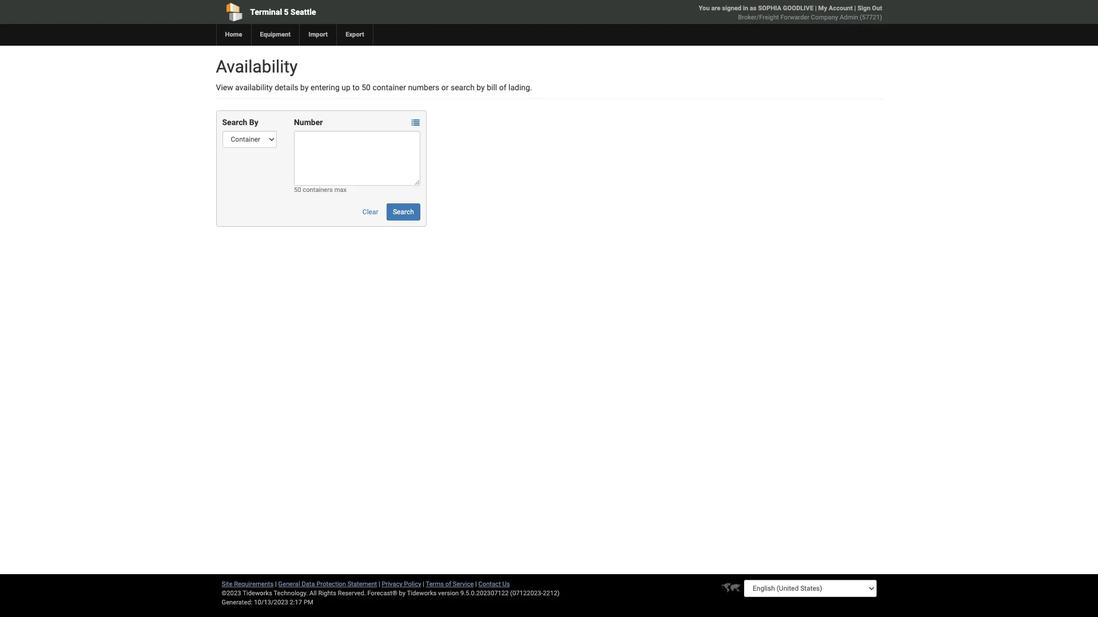 Task type: locate. For each thing, give the bounding box(es) containing it.
are
[[712, 5, 721, 12]]

by down the "privacy policy" link
[[399, 590, 406, 598]]

search
[[222, 118, 247, 127], [393, 208, 414, 216]]

| up tideworks
[[423, 581, 425, 589]]

search right the clear
[[393, 208, 414, 216]]

of inside site requirements | general data protection statement | privacy policy | terms of service | contact us ©2023 tideworks technology. all rights reserved. forecast® by tideworks version 9.5.0.202307122 (07122023-2212) generated: 10/13/2023 2:17 pm
[[446, 581, 451, 589]]

search for search
[[393, 208, 414, 216]]

50
[[362, 83, 371, 92], [294, 187, 301, 194]]

forwarder
[[781, 14, 810, 21]]

50 containers max
[[294, 187, 347, 194]]

broker/freight
[[738, 14, 779, 21]]

(07122023-
[[510, 590, 543, 598]]

reserved.
[[338, 590, 366, 598]]

general
[[278, 581, 300, 589]]

of up version
[[446, 581, 451, 589]]

by
[[249, 118, 258, 127]]

terminal
[[250, 7, 282, 17]]

view availability details by entering up to 50 container numbers or search by bill of lading.
[[216, 83, 532, 92]]

import link
[[299, 24, 336, 46]]

0 vertical spatial of
[[499, 83, 507, 92]]

50 left containers
[[294, 187, 301, 194]]

1 vertical spatial search
[[393, 208, 414, 216]]

| left 'sign'
[[855, 5, 856, 12]]

by inside site requirements | general data protection statement | privacy policy | terms of service | contact us ©2023 tideworks technology. all rights reserved. forecast® by tideworks version 9.5.0.202307122 (07122023-2212) generated: 10/13/2023 2:17 pm
[[399, 590, 406, 598]]

1 horizontal spatial of
[[499, 83, 507, 92]]

clear
[[363, 208, 378, 216]]

number
[[294, 118, 323, 127]]

clear button
[[356, 204, 385, 221]]

terms
[[426, 581, 444, 589]]

0 horizontal spatial 50
[[294, 187, 301, 194]]

goodlive
[[783, 5, 814, 12]]

search button
[[387, 204, 420, 221]]

statement
[[348, 581, 377, 589]]

pm
[[304, 600, 313, 607]]

in
[[743, 5, 749, 12]]

contact
[[479, 581, 501, 589]]

| up forecast®
[[379, 581, 380, 589]]

of right bill
[[499, 83, 507, 92]]

by
[[300, 83, 309, 92], [477, 83, 485, 92], [399, 590, 406, 598]]

2 horizontal spatial by
[[477, 83, 485, 92]]

export link
[[336, 24, 373, 46]]

1 horizontal spatial 50
[[362, 83, 371, 92]]

by left bill
[[477, 83, 485, 92]]

1 vertical spatial of
[[446, 581, 451, 589]]

containers
[[303, 187, 333, 194]]

by right details
[[300, 83, 309, 92]]

you
[[699, 5, 710, 12]]

2212)
[[543, 590, 560, 598]]

up
[[342, 83, 351, 92]]

search left by
[[222, 118, 247, 127]]

0 horizontal spatial of
[[446, 581, 451, 589]]

technology.
[[274, 590, 308, 598]]

terminal 5 seattle
[[250, 7, 316, 17]]

equipment link
[[251, 24, 299, 46]]

entering
[[311, 83, 340, 92]]

0 horizontal spatial search
[[222, 118, 247, 127]]

| up 9.5.0.202307122
[[475, 581, 477, 589]]

version
[[438, 590, 459, 598]]

home link
[[216, 24, 251, 46]]

of
[[499, 83, 507, 92], [446, 581, 451, 589]]

to
[[353, 83, 360, 92]]

50 right the to
[[362, 83, 371, 92]]

account
[[829, 5, 853, 12]]

|
[[815, 5, 817, 12], [855, 5, 856, 12], [275, 581, 277, 589], [379, 581, 380, 589], [423, 581, 425, 589], [475, 581, 477, 589]]

admin
[[840, 14, 858, 21]]

sophia
[[758, 5, 782, 12]]

search by
[[222, 118, 258, 127]]

tideworks
[[407, 590, 437, 598]]

0 vertical spatial search
[[222, 118, 247, 127]]

1 horizontal spatial search
[[393, 208, 414, 216]]

1 horizontal spatial by
[[399, 590, 406, 598]]

seattle
[[291, 7, 316, 17]]

0 vertical spatial 50
[[362, 83, 371, 92]]

equipment
[[260, 31, 291, 38]]

search inside button
[[393, 208, 414, 216]]

sign out link
[[858, 5, 882, 12]]

my account link
[[819, 5, 853, 12]]

requirements
[[234, 581, 274, 589]]

availability
[[235, 83, 273, 92]]



Task type: vqa. For each thing, say whether or not it's contained in the screenshot.
Search button
yes



Task type: describe. For each thing, give the bounding box(es) containing it.
search for search by
[[222, 118, 247, 127]]

numbers
[[408, 83, 440, 92]]

| left general
[[275, 581, 277, 589]]

show list image
[[412, 119, 420, 127]]

1 vertical spatial 50
[[294, 187, 301, 194]]

©2023 tideworks
[[222, 590, 272, 598]]

privacy policy link
[[382, 581, 421, 589]]

Number text field
[[294, 131, 420, 186]]

container
[[373, 83, 406, 92]]

forecast®
[[368, 590, 398, 598]]

search
[[451, 83, 475, 92]]

details
[[275, 83, 298, 92]]

view
[[216, 83, 233, 92]]

home
[[225, 31, 242, 38]]

terms of service link
[[426, 581, 474, 589]]

10/13/2023
[[254, 600, 288, 607]]

max
[[334, 187, 347, 194]]

contact us link
[[479, 581, 510, 589]]

(57721)
[[860, 14, 882, 21]]

sign
[[858, 5, 871, 12]]

export
[[346, 31, 364, 38]]

bill
[[487, 83, 497, 92]]

as
[[750, 5, 757, 12]]

terminal 5 seattle link
[[216, 0, 484, 24]]

protection
[[317, 581, 346, 589]]

out
[[872, 5, 882, 12]]

policy
[[404, 581, 421, 589]]

site
[[222, 581, 233, 589]]

lading.
[[509, 83, 532, 92]]

all
[[309, 590, 317, 598]]

my
[[819, 5, 827, 12]]

general data protection statement link
[[278, 581, 377, 589]]

| left my
[[815, 5, 817, 12]]

data
[[302, 581, 315, 589]]

us
[[503, 581, 510, 589]]

site requirements link
[[222, 581, 274, 589]]

privacy
[[382, 581, 403, 589]]

rights
[[318, 590, 336, 598]]

signed
[[722, 5, 742, 12]]

5
[[284, 7, 289, 17]]

or
[[442, 83, 449, 92]]

9.5.0.202307122
[[461, 590, 509, 598]]

company
[[811, 14, 838, 21]]

you are signed in as sophia goodlive | my account | sign out broker/freight forwarder company admin (57721)
[[699, 5, 882, 21]]

service
[[453, 581, 474, 589]]

0 horizontal spatial by
[[300, 83, 309, 92]]

import
[[309, 31, 328, 38]]

availability
[[216, 57, 298, 77]]

generated:
[[222, 600, 253, 607]]

2:17
[[290, 600, 302, 607]]

site requirements | general data protection statement | privacy policy | terms of service | contact us ©2023 tideworks technology. all rights reserved. forecast® by tideworks version 9.5.0.202307122 (07122023-2212) generated: 10/13/2023 2:17 pm
[[222, 581, 560, 607]]



